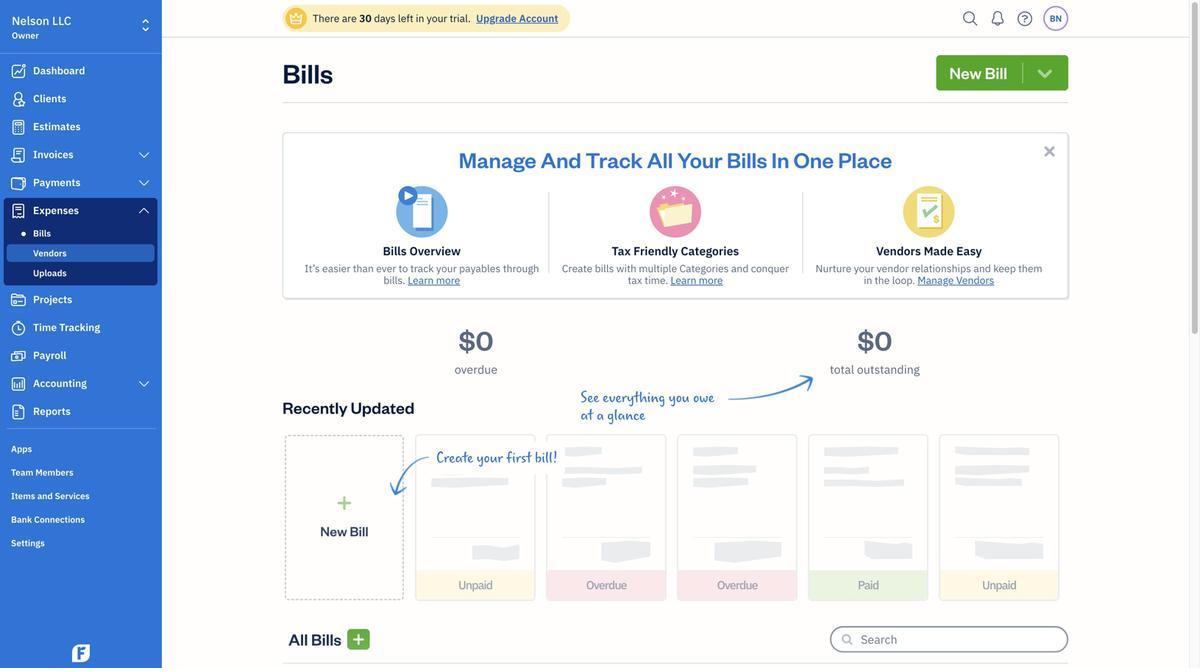 Task type: vqa. For each thing, say whether or not it's contained in the screenshot.
Status to the top
no



Task type: describe. For each thing, give the bounding box(es) containing it.
time.
[[645, 274, 669, 287]]

time tracking link
[[4, 315, 158, 342]]

are
[[342, 11, 357, 25]]

vendors for vendors
[[33, 247, 67, 259]]

bills left add a new bill icon
[[311, 629, 342, 650]]

owner
[[12, 29, 39, 41]]

estimates
[[33, 120, 81, 133]]

accounting link
[[4, 371, 158, 398]]

team members
[[11, 467, 73, 479]]

relationships
[[912, 262, 972, 275]]

to
[[399, 262, 408, 275]]

see
[[581, 390, 600, 406]]

the
[[875, 274, 890, 287]]

learn more for friendly
[[671, 274, 723, 287]]

bn
[[1050, 13, 1063, 24]]

0 vertical spatial all
[[647, 146, 673, 173]]

new bill link
[[285, 435, 404, 601]]

a
[[597, 408, 604, 424]]

expense image
[[10, 204, 27, 219]]

it's easier than ever to track your payables through bills.
[[305, 262, 539, 287]]

1 vertical spatial new bill
[[320, 523, 369, 540]]

vendor
[[877, 262, 909, 275]]

and inside main element
[[37, 490, 53, 502]]

clients link
[[4, 86, 158, 113]]

settings link
[[4, 532, 158, 554]]

chevrondown image
[[1035, 63, 1056, 83]]

owe
[[693, 390, 715, 406]]

$0 overdue
[[455, 322, 498, 377]]

payables
[[459, 262, 501, 275]]

learn for friendly
[[671, 274, 697, 287]]

manage for manage vendors
[[918, 274, 954, 287]]

nurture
[[816, 262, 852, 275]]

learn for overview
[[408, 274, 434, 287]]

nelson
[[12, 13, 49, 28]]

track
[[586, 146, 643, 173]]

0 horizontal spatial overdue
[[455, 362, 498, 377]]

Search text field
[[861, 628, 1068, 652]]

and inside create bills with multiple categories and conquer tax time.
[[732, 262, 749, 275]]

0 horizontal spatial all
[[289, 629, 308, 650]]

bills overview
[[383, 243, 461, 259]]

there are 30 days left in your trial. upgrade account
[[313, 11, 559, 25]]

everything
[[603, 390, 666, 406]]

recently updated
[[283, 397, 415, 418]]

$0 for $0 overdue
[[459, 322, 494, 357]]

bills left in
[[727, 146, 768, 173]]

learn more for overview
[[408, 274, 460, 287]]

upgrade account link
[[474, 11, 559, 25]]

loop.
[[893, 274, 916, 287]]

made
[[924, 243, 954, 259]]

new bill button
[[937, 55, 1069, 91]]

tax
[[628, 274, 643, 287]]

bills down crown icon on the left of page
[[283, 55, 333, 90]]

left
[[398, 11, 414, 25]]

upgrade
[[476, 11, 517, 25]]

report image
[[10, 405, 27, 420]]

freshbooks image
[[69, 645, 93, 663]]

estimates link
[[4, 114, 158, 141]]

items and services
[[11, 490, 90, 502]]

chart image
[[10, 377, 27, 392]]

1 unpaid from the left
[[459, 578, 493, 593]]

bank
[[11, 514, 32, 526]]

reports
[[33, 405, 71, 418]]

projects link
[[4, 287, 158, 314]]

there
[[313, 11, 340, 25]]

it's
[[305, 262, 320, 275]]

team
[[11, 467, 33, 479]]

bill inside button
[[985, 62, 1008, 83]]

with
[[617, 262, 637, 275]]

bn button
[[1044, 6, 1069, 31]]

expenses link
[[4, 198, 158, 225]]

account
[[519, 11, 559, 25]]

them
[[1019, 262, 1043, 275]]

projects
[[33, 293, 72, 306]]

30
[[359, 11, 372, 25]]

payments link
[[4, 170, 158, 197]]

1 vertical spatial bill
[[350, 523, 369, 540]]

chevron large down image for invoices
[[137, 149, 151, 161]]

items
[[11, 490, 35, 502]]

timer image
[[10, 321, 27, 336]]

add a new bill image
[[352, 631, 366, 649]]

llc
[[52, 13, 71, 28]]

your inside it's easier than ever to track your payables through bills.
[[437, 262, 457, 275]]

easier
[[322, 262, 351, 275]]

than
[[353, 262, 374, 275]]

overview
[[410, 243, 461, 259]]

multiple
[[639, 262, 677, 275]]

client image
[[10, 92, 27, 107]]

days
[[374, 11, 396, 25]]

0 horizontal spatial in
[[416, 11, 425, 25]]

more for bills overview
[[436, 274, 460, 287]]

track
[[411, 262, 434, 275]]

tax friendly categories
[[612, 243, 740, 259]]



Task type: locate. For each thing, give the bounding box(es) containing it.
1 horizontal spatial new
[[950, 62, 982, 83]]

new inside button
[[950, 62, 982, 83]]

$0 inside $0 total outstanding
[[858, 322, 893, 357]]

manage vendors
[[918, 274, 995, 287]]

chevron large down image
[[137, 177, 151, 189], [137, 205, 151, 216]]

chevron large down image inside payments link
[[137, 177, 151, 189]]

0 horizontal spatial vendors
[[33, 247, 67, 259]]

chevron large down image for expenses
[[137, 205, 151, 216]]

all left your
[[647, 146, 673, 173]]

2 unpaid from the left
[[983, 578, 1017, 593]]

vendors made easy
[[877, 243, 982, 259]]

0 vertical spatial bill
[[985, 62, 1008, 83]]

trial.
[[450, 11, 471, 25]]

paid
[[858, 578, 879, 593]]

learn right time.
[[671, 274, 697, 287]]

0 vertical spatial chevron large down image
[[137, 177, 151, 189]]

0 vertical spatial new
[[950, 62, 982, 83]]

0 horizontal spatial unpaid
[[459, 578, 493, 593]]

$0 down payables
[[459, 322, 494, 357]]

bills inside bills link
[[33, 227, 51, 239]]

your
[[427, 11, 447, 25], [437, 262, 457, 275], [854, 262, 875, 275], [477, 451, 503, 467]]

0 horizontal spatial new bill
[[320, 523, 369, 540]]

nurture your vendor relationships and keep them in the loop.
[[816, 262, 1043, 287]]

overdue
[[455, 362, 498, 377], [586, 578, 627, 593], [717, 578, 758, 593]]

search image
[[959, 8, 983, 30]]

chevron large down image up payments link
[[137, 149, 151, 161]]

friendly
[[634, 243, 678, 259]]

create left bills
[[562, 262, 593, 275]]

categories down the tax friendly categories
[[680, 262, 729, 275]]

0 vertical spatial chevron large down image
[[137, 149, 151, 161]]

bills overview image
[[396, 186, 448, 238]]

vendors down easy
[[957, 274, 995, 287]]

learn right bills.
[[408, 274, 434, 287]]

bill!
[[535, 451, 558, 467]]

bills
[[595, 262, 614, 275]]

1 horizontal spatial all
[[647, 146, 673, 173]]

1 learn from the left
[[408, 274, 434, 287]]

categories up create bills with multiple categories and conquer tax time. at the top of the page
[[681, 243, 740, 259]]

settings
[[11, 537, 45, 549]]

$0 inside $0 overdue
[[459, 322, 494, 357]]

0 horizontal spatial learn
[[408, 274, 434, 287]]

manage
[[459, 146, 537, 173], [918, 274, 954, 287]]

keep
[[994, 262, 1016, 275]]

ever
[[376, 262, 396, 275]]

learn more down the tax friendly categories
[[671, 274, 723, 287]]

0 horizontal spatial bill
[[350, 523, 369, 540]]

1 vertical spatial chevron large down image
[[137, 378, 151, 390]]

create for create bills with multiple categories and conquer tax time.
[[562, 262, 593, 275]]

1 $0 from the left
[[459, 322, 494, 357]]

1 horizontal spatial create
[[562, 262, 593, 275]]

more down the tax friendly categories
[[699, 274, 723, 287]]

0 vertical spatial in
[[416, 11, 425, 25]]

1 vertical spatial all
[[289, 629, 308, 650]]

new bill down search icon at the right top
[[950, 62, 1008, 83]]

1 horizontal spatial overdue
[[586, 578, 627, 593]]

project image
[[10, 293, 27, 308]]

invoices
[[33, 148, 74, 161]]

0 vertical spatial new bill
[[950, 62, 1008, 83]]

1 horizontal spatial unpaid
[[983, 578, 1017, 593]]

reports link
[[4, 399, 158, 426]]

2 learn from the left
[[671, 274, 697, 287]]

items and services link
[[4, 484, 158, 507]]

chevron large down image for payments
[[137, 177, 151, 189]]

2 horizontal spatial overdue
[[717, 578, 758, 593]]

and inside nurture your vendor relationships and keep them in the loop.
[[974, 262, 992, 275]]

total
[[830, 362, 855, 377]]

categories
[[681, 243, 740, 259], [680, 262, 729, 275]]

unpaid
[[459, 578, 493, 593], [983, 578, 1017, 593]]

and
[[732, 262, 749, 275], [974, 262, 992, 275], [37, 490, 53, 502]]

dashboard image
[[10, 64, 27, 79]]

bill left chevrondown icon
[[985, 62, 1008, 83]]

go to help image
[[1014, 8, 1037, 30]]

1 more from the left
[[436, 274, 460, 287]]

$0 for $0 total outstanding
[[858, 322, 893, 357]]

2 $0 from the left
[[858, 322, 893, 357]]

chevron large down image up expenses link
[[137, 177, 151, 189]]

bills
[[283, 55, 333, 90], [727, 146, 768, 173], [33, 227, 51, 239], [383, 243, 407, 259], [311, 629, 342, 650]]

1 chevron large down image from the top
[[137, 177, 151, 189]]

1 vertical spatial new
[[320, 523, 347, 540]]

1 horizontal spatial new bill
[[950, 62, 1008, 83]]

create bills with multiple categories and conquer tax time.
[[562, 262, 789, 287]]

new bill inside button
[[950, 62, 1008, 83]]

bill
[[985, 62, 1008, 83], [350, 523, 369, 540]]

1 horizontal spatial more
[[699, 274, 723, 287]]

apps link
[[4, 437, 158, 459]]

1 horizontal spatial vendors
[[877, 243, 922, 259]]

more for tax friendly categories
[[699, 274, 723, 287]]

tax friendly categories image
[[650, 186, 702, 238]]

vendors made easy image
[[904, 186, 955, 238]]

easy
[[957, 243, 982, 259]]

manage down made
[[918, 274, 954, 287]]

and right items at the bottom left of the page
[[37, 490, 53, 502]]

$0 up outstanding
[[858, 322, 893, 357]]

recently
[[283, 397, 348, 418]]

your left the
[[854, 262, 875, 275]]

new down plus image
[[320, 523, 347, 540]]

and down easy
[[974, 262, 992, 275]]

services
[[55, 490, 90, 502]]

in
[[416, 11, 425, 25], [864, 274, 873, 287]]

0 vertical spatial categories
[[681, 243, 740, 259]]

categories inside create bills with multiple categories and conquer tax time.
[[680, 262, 729, 275]]

estimate image
[[10, 120, 27, 135]]

first
[[507, 451, 532, 467]]

team members link
[[4, 461, 158, 483]]

in inside nurture your vendor relationships and keep them in the loop.
[[864, 274, 873, 287]]

0 horizontal spatial more
[[436, 274, 460, 287]]

close image
[[1042, 143, 1059, 160]]

your left trial.
[[427, 11, 447, 25]]

0 vertical spatial manage
[[459, 146, 537, 173]]

new bill down plus image
[[320, 523, 369, 540]]

bank connections
[[11, 514, 85, 526]]

2 horizontal spatial and
[[974, 262, 992, 275]]

crown image
[[289, 11, 304, 26]]

nelson llc owner
[[12, 13, 71, 41]]

0 horizontal spatial and
[[37, 490, 53, 502]]

main element
[[0, 0, 199, 668]]

payments
[[33, 176, 81, 189]]

0 horizontal spatial learn more
[[408, 274, 460, 287]]

connections
[[34, 514, 85, 526]]

chevron large down image
[[137, 149, 151, 161], [137, 378, 151, 390]]

1 horizontal spatial bill
[[985, 62, 1008, 83]]

1 vertical spatial create
[[437, 451, 473, 467]]

create for create your first bill!
[[437, 451, 473, 467]]

notifications image
[[987, 4, 1010, 33]]

create inside create bills with multiple categories and conquer tax time.
[[562, 262, 593, 275]]

bills link
[[7, 225, 155, 242]]

tax
[[612, 243, 631, 259]]

in left the
[[864, 274, 873, 287]]

1 vertical spatial manage
[[918, 274, 954, 287]]

1 horizontal spatial manage
[[918, 274, 954, 287]]

time tracking
[[33, 321, 100, 334]]

uploads
[[33, 267, 67, 279]]

one
[[794, 146, 834, 173]]

your left first
[[477, 451, 503, 467]]

expenses
[[33, 204, 79, 217]]

uploads link
[[7, 264, 155, 282]]

manage and track all your bills in one place
[[459, 146, 893, 173]]

0 horizontal spatial $0
[[459, 322, 494, 357]]

vendors for vendors made easy
[[877, 243, 922, 259]]

payroll
[[33, 349, 66, 362]]

learn more
[[408, 274, 460, 287], [671, 274, 723, 287]]

in right 'left'
[[416, 11, 425, 25]]

chevron large down image inside invoices link
[[137, 149, 151, 161]]

0 horizontal spatial manage
[[459, 146, 537, 173]]

1 learn more from the left
[[408, 274, 460, 287]]

through
[[503, 262, 539, 275]]

invoice image
[[10, 148, 27, 163]]

vendors inside main element
[[33, 247, 67, 259]]

tracking
[[59, 321, 100, 334]]

1 horizontal spatial learn
[[671, 274, 697, 287]]

bills down expenses
[[33, 227, 51, 239]]

1 vertical spatial categories
[[680, 262, 729, 275]]

2 chevron large down image from the top
[[137, 205, 151, 216]]

1 horizontal spatial learn more
[[671, 274, 723, 287]]

$0 total outstanding
[[830, 322, 920, 377]]

chevron large down image up bills link
[[137, 205, 151, 216]]

vendors up uploads
[[33, 247, 67, 259]]

2 learn more from the left
[[671, 274, 723, 287]]

bills.
[[384, 274, 406, 287]]

2 more from the left
[[699, 274, 723, 287]]

payment image
[[10, 176, 27, 191]]

more right track
[[436, 274, 460, 287]]

plus image
[[336, 496, 353, 511]]

0 vertical spatial create
[[562, 262, 593, 275]]

manage left and on the left top of page
[[459, 146, 537, 173]]

apps
[[11, 443, 32, 455]]

chevron large down image up reports link
[[137, 378, 151, 390]]

and left conquer
[[732, 262, 749, 275]]

outstanding
[[857, 362, 920, 377]]

your
[[678, 146, 723, 173]]

members
[[35, 467, 73, 479]]

new down search icon at the right top
[[950, 62, 982, 83]]

dashboard link
[[4, 58, 158, 85]]

vendors link
[[7, 244, 155, 262]]

1 horizontal spatial in
[[864, 274, 873, 287]]

learn more down overview
[[408, 274, 460, 287]]

chevron large down image for accounting
[[137, 378, 151, 390]]

2 chevron large down image from the top
[[137, 378, 151, 390]]

1 vertical spatial chevron large down image
[[137, 205, 151, 216]]

learn
[[408, 274, 434, 287], [671, 274, 697, 287]]

you
[[669, 390, 690, 406]]

bill down plus image
[[350, 523, 369, 540]]

1 chevron large down image from the top
[[137, 149, 151, 161]]

bills up 'to'
[[383, 243, 407, 259]]

your down overview
[[437, 262, 457, 275]]

all left add a new bill icon
[[289, 629, 308, 650]]

updated
[[351, 397, 415, 418]]

0 horizontal spatial create
[[437, 451, 473, 467]]

your inside nurture your vendor relationships and keep them in the loop.
[[854, 262, 875, 275]]

and
[[541, 146, 582, 173]]

2 horizontal spatial vendors
[[957, 274, 995, 287]]

payroll link
[[4, 343, 158, 370]]

1 horizontal spatial $0
[[858, 322, 893, 357]]

1 vertical spatial in
[[864, 274, 873, 287]]

0 horizontal spatial new
[[320, 523, 347, 540]]

manage for manage and track all your bills in one place
[[459, 146, 537, 173]]

money image
[[10, 349, 27, 364]]

new
[[950, 62, 982, 83], [320, 523, 347, 540]]

1 horizontal spatial and
[[732, 262, 749, 275]]

create left first
[[437, 451, 473, 467]]

vendors up vendor
[[877, 243, 922, 259]]

in
[[772, 146, 790, 173]]



